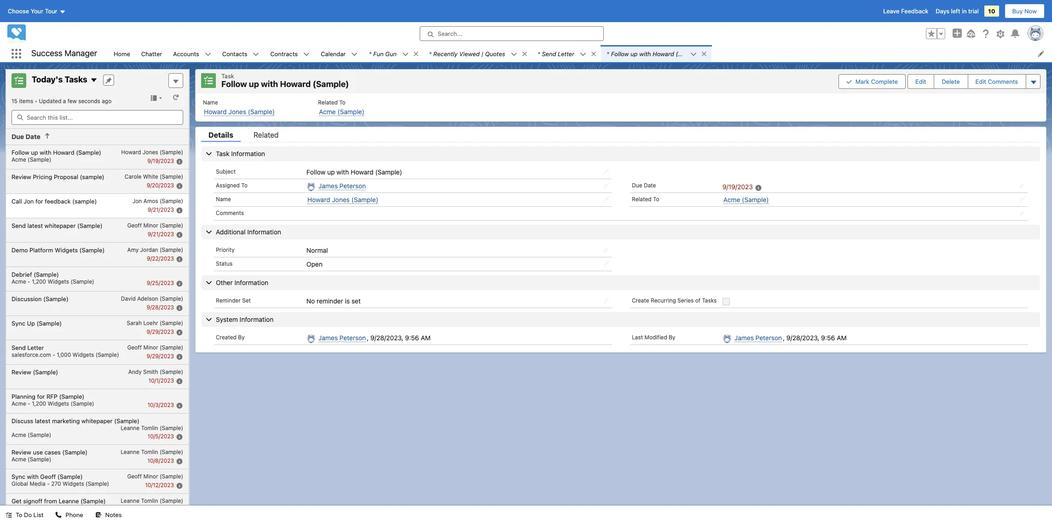 Task type: describe. For each thing, give the bounding box(es) containing it.
tour
[[45, 7, 57, 15]]

acme (sample) for discuss latest marketing whitepaper (sample)
[[12, 431, 51, 438]]

task information button
[[202, 146, 1041, 161]]

list containing home
[[108, 45, 1053, 62]]

comments inside button
[[989, 78, 1019, 85]]

to do list
[[16, 511, 43, 519]]

0 horizontal spatial whitepaper
[[45, 222, 76, 229]]

edit for edit comments
[[976, 78, 987, 85]]

9/21/2023 for call jon for feedback (sample)
[[148, 206, 174, 213]]

text default image right * send letter
[[591, 51, 597, 57]]

* fun gun
[[369, 50, 397, 57]]

tomlin inside discuss latest marketing whitepaper (sample) leanne tomlin (sample)
[[141, 424, 158, 431]]

subject
[[216, 168, 236, 175]]

discuss latest marketing whitepaper (sample) leanne tomlin (sample)
[[12, 417, 183, 431]]

geoff for send letter
[[127, 344, 142, 351]]

buy now button
[[1005, 4, 1045, 18]]

assigned
[[216, 182, 240, 189]]

related link
[[246, 131, 286, 142]]

text default image inside today's tasks|tasks|list view element
[[90, 77, 97, 84]]

edit for edit
[[916, 78, 927, 85]]

today's tasks status
[[12, 98, 39, 105]]

phone
[[66, 511, 83, 519]]

review for review (sample)
[[12, 368, 31, 376]]

acme (sample) for review use cases (sample)
[[12, 456, 51, 463]]

0 vertical spatial group
[[927, 28, 946, 39]]

adelson
[[137, 295, 158, 302]]

review for review pricing proposal (sample)
[[12, 173, 31, 180]]

smith
[[143, 368, 158, 375]]

feedback
[[902, 7, 929, 15]]

0 vertical spatial for
[[35, 197, 43, 205]]

details
[[209, 131, 233, 139]]

jones inside select an item from this list to open it. list box
[[143, 149, 158, 155]]

discuss
[[12, 417, 33, 424]]

days
[[936, 7, 950, 15]]

, for last modified by
[[783, 334, 785, 342]]

discussion (sample)
[[12, 295, 69, 302]]

sync for sync up (sample)
[[12, 319, 25, 327]]

jones inside name howard jones (sample)
[[229, 108, 246, 115]]

1 horizontal spatial acme (sample) link
[[724, 196, 769, 204]]

(sample) inside name howard jones (sample)
[[248, 108, 275, 115]]

10/5/2023
[[148, 433, 174, 440]]

call jon for feedback (sample)
[[12, 197, 97, 205]]

system information button
[[202, 312, 1041, 327]]

quotes
[[485, 50, 506, 57]]

acme - 1,200 widgets (sample) for for
[[12, 400, 94, 407]]

minor for sync with geoff (sample)
[[143, 473, 158, 480]]

a
[[63, 98, 66, 105]]

few
[[68, 98, 77, 105]]

acme (sample) link inside list
[[319, 108, 365, 116]]

sync for sync with geoff (sample)
[[12, 473, 25, 480]]

9/28/2023, for created by
[[371, 334, 404, 342]]

james peterson link for assigned to
[[319, 182, 366, 190]]

date inside today's tasks|tasks|list view element
[[26, 133, 40, 140]]

james for last modified by
[[735, 334, 754, 342]]

status
[[216, 260, 233, 267]]

name for name
[[216, 196, 231, 203]]

notes button
[[90, 506, 127, 524]]

mark
[[856, 78, 870, 85]]

text default image inside contracts list item
[[303, 51, 310, 57]]

group containing mark complete
[[839, 73, 1041, 90]]

set
[[242, 297, 251, 304]]

geoff minor (sample) for send letter
[[127, 344, 183, 351]]

am for created by
[[421, 334, 431, 342]]

10/12/2023
[[145, 482, 174, 488]]

widgets for 9/29/2023
[[73, 351, 94, 358]]

minor for send letter
[[143, 344, 158, 351]]

james peterson for last modified by
[[735, 334, 783, 342]]

rfp
[[47, 393, 58, 400]]

choose your tour
[[8, 7, 57, 15]]

last
[[632, 334, 643, 341]]

viewed
[[460, 50, 480, 57]]

4 list item from the left
[[601, 45, 712, 62]]

, 9/28/2023, 9:56 am for last modified by
[[783, 334, 847, 342]]

, 9/28/2023, 9:56 am for created by
[[367, 334, 431, 342]]

name for name howard jones (sample)
[[203, 99, 218, 106]]

with inside list item
[[640, 50, 651, 57]]

home
[[114, 50, 130, 57]]

additional information
[[216, 228, 281, 236]]

james for assigned to
[[319, 182, 338, 190]]

mark complete button
[[839, 74, 906, 89]]

1,000
[[57, 351, 71, 358]]

follow inside select an item from this list to open it. list box
[[12, 149, 29, 156]]

sync with geoff (sample)
[[12, 473, 83, 480]]

2 9/29/2023 from the top
[[147, 353, 174, 360]]

today's tasks|tasks|list view element
[[6, 69, 189, 518]]

call
[[12, 197, 22, 205]]

1,200 for (sample)
[[32, 278, 46, 285]]

edit comments
[[976, 78, 1019, 85]]

follow up with howard (sample) inside select an item from this list to open it. list box
[[12, 149, 101, 156]]

use
[[33, 448, 43, 456]]

task for information
[[216, 149, 230, 157]]

(sample) inside the related to acme (sample)
[[338, 108, 365, 115]]

information for task information
[[231, 149, 265, 157]]

9/28/2023, for last modified by
[[787, 334, 820, 342]]

with inside task follow up with howard (sample)
[[261, 79, 278, 89]]

text default image inside to do list "button"
[[6, 512, 12, 518]]

get
[[12, 497, 21, 505]]

1 horizontal spatial due date
[[632, 182, 656, 189]]

james for created by
[[319, 334, 338, 342]]

is
[[345, 297, 350, 305]]

(sample) inside task follow up with howard (sample)
[[313, 79, 349, 89]]

leanne tomlin (sample) for get signoff from leanne (sample)
[[121, 497, 183, 504]]

carole white (sample)
[[125, 173, 183, 180]]

salesforce.com
[[12, 351, 51, 358]]

amos
[[144, 197, 158, 204]]

system
[[216, 315, 238, 323]]

contacts
[[222, 50, 248, 57]]

review use cases (sample)
[[12, 448, 88, 456]]

due date inside today's tasks|tasks|list view element
[[12, 133, 40, 140]]

9/25/2023
[[147, 279, 174, 286]]

2 jon from the left
[[133, 197, 142, 204]]

* for * follow up with howard (sample)
[[607, 50, 610, 57]]

james peterson link for created by
[[319, 334, 366, 342]]

1 vertical spatial date
[[644, 182, 656, 189]]

- for 9/29/2023
[[53, 351, 55, 358]]

review for review use cases (sample)
[[12, 448, 31, 456]]

none search field inside today's tasks|tasks|list view element
[[12, 110, 183, 125]]

1 vertical spatial 9/19/2023
[[723, 183, 753, 191]]

david adelson (sample)
[[121, 295, 183, 302]]

debrief
[[12, 271, 32, 278]]

10/3/2023
[[148, 401, 174, 408]]

1 list item from the left
[[363, 45, 424, 62]]

recently
[[434, 50, 458, 57]]

1 by from the left
[[238, 334, 245, 341]]

send for send latest whitepaper (sample)
[[12, 222, 26, 229]]

success
[[31, 48, 62, 58]]

last modified by
[[632, 334, 676, 341]]

contacts list item
[[217, 45, 265, 62]]

geoff for sync with geoff (sample)
[[127, 473, 142, 480]]

acme - 1,200 widgets (sample) for (sample)
[[12, 278, 94, 285]]

proposal
[[54, 173, 78, 180]]

debrief (sample)
[[12, 271, 59, 278]]

peterson for assigned to
[[340, 182, 366, 190]]

widgets right platform
[[55, 246, 78, 254]]

9/21/2023 for send latest whitepaper (sample)
[[148, 231, 174, 237]]

of
[[696, 297, 701, 304]]

related for related to
[[632, 196, 652, 203]]

search... button
[[420, 26, 604, 41]]

* follow up with howard (sample)
[[607, 50, 701, 57]]

reminder
[[216, 297, 241, 304]]

howard jones (sample) inside select an item from this list to open it. list box
[[121, 149, 183, 155]]

due inside today's tasks|tasks|list view element
[[12, 133, 24, 140]]

latest for send
[[27, 222, 43, 229]]

1,200 for for
[[32, 400, 46, 407]]

2 by from the left
[[669, 334, 676, 341]]

contracts link
[[265, 45, 303, 62]]

peterson for created by
[[340, 334, 366, 342]]

list containing howard jones (sample)
[[196, 93, 1047, 121]]

reminder set
[[216, 297, 251, 304]]

updated
[[39, 98, 61, 105]]

related for related
[[254, 131, 279, 139]]

jordan
[[140, 246, 158, 253]]

series
[[678, 297, 694, 304]]

your
[[31, 7, 43, 15]]

howard jones (sample) link inside list
[[204, 108, 275, 116]]

letter inside list item
[[558, 50, 575, 57]]

global media - 270 widgets (sample)
[[12, 480, 109, 487]]

up inside select an item from this list to open it. list box
[[31, 149, 38, 156]]

send latest whitepaper (sample)
[[12, 222, 103, 229]]

10/1/2023
[[148, 377, 174, 384]]

9:56 for created by
[[405, 334, 419, 342]]

planning
[[12, 393, 35, 400]]

leave
[[884, 7, 900, 15]]

1 9/29/2023 from the top
[[147, 328, 174, 335]]

system information
[[216, 315, 274, 323]]

related for related to acme (sample)
[[318, 99, 338, 106]]

fun
[[374, 50, 384, 57]]



Task type: vqa. For each thing, say whether or not it's contained in the screenshot.
10/1/2023
yes



Task type: locate. For each thing, give the bounding box(es) containing it.
review
[[12, 173, 31, 180], [12, 368, 31, 376], [12, 448, 31, 456]]

acme (sample) for get signoff from leanne (sample)
[[12, 505, 51, 511]]

widgets right the 1,000
[[73, 351, 94, 358]]

additional information button
[[202, 225, 1041, 239]]

1 vertical spatial sync
[[12, 473, 25, 480]]

1 vertical spatial tasks
[[703, 297, 717, 304]]

tomlin up the 10/8/2023
[[141, 448, 158, 455]]

text default image inside 'calendar' list item
[[352, 51, 358, 57]]

2 review from the top
[[12, 368, 31, 376]]

3 review from the top
[[12, 448, 31, 456]]

leave feedback
[[884, 7, 929, 15]]

geoff minor (sample) up the 10/12/2023
[[127, 473, 183, 480]]

widgets up the discussion (sample)
[[48, 278, 69, 285]]

information inside additional information "dropdown button"
[[247, 228, 281, 236]]

•
[[35, 98, 37, 105]]

2 9/21/2023 from the top
[[148, 231, 174, 237]]

2 vertical spatial minor
[[143, 473, 158, 480]]

9:56 for last modified by
[[822, 334, 836, 342]]

edit left delete at top right
[[916, 78, 927, 85]]

geoff minor (sample) down "sarah loehr (sample)"
[[127, 344, 183, 351]]

acme - 1,200 widgets (sample) up marketing
[[12, 400, 94, 407]]

related to
[[632, 196, 660, 203]]

calendar
[[321, 50, 346, 57]]

1 leanne tomlin (sample) from the top
[[121, 448, 183, 455]]

0 vertical spatial jones
[[229, 108, 246, 115]]

jon
[[24, 197, 34, 205], [133, 197, 142, 204]]

1 1,200 from the top
[[32, 278, 46, 285]]

0 horizontal spatial due date
[[12, 133, 40, 140]]

widgets for 9/25/2023
[[48, 278, 69, 285]]

2 9:56 from the left
[[822, 334, 836, 342]]

name down the assigned
[[216, 196, 231, 203]]

, 9/28/2023, 9:56 am
[[367, 334, 431, 342], [783, 334, 847, 342]]

acme (sample) for follow up with howard (sample)
[[12, 156, 51, 163]]

1 vertical spatial name
[[216, 196, 231, 203]]

information up set
[[235, 279, 269, 286]]

0 vertical spatial tasks
[[65, 75, 87, 84]]

- up discuss
[[28, 400, 30, 407]]

1 vertical spatial tomlin
[[141, 448, 158, 455]]

0 vertical spatial (sample)
[[80, 173, 104, 180]]

geoff
[[127, 222, 142, 229], [127, 344, 142, 351], [40, 473, 56, 480], [127, 473, 142, 480]]

white
[[143, 173, 158, 180]]

complete
[[872, 78, 899, 85]]

2 9/28/2023, from the left
[[787, 334, 820, 342]]

to for related to acme (sample)
[[339, 99, 346, 106]]

- up discussion
[[28, 278, 30, 285]]

0 vertical spatial related
[[318, 99, 338, 106]]

0 vertical spatial geoff minor (sample)
[[127, 222, 183, 229]]

1 horizontal spatial jon
[[133, 197, 142, 204]]

2 , 9/28/2023, 9:56 am from the left
[[783, 334, 847, 342]]

Search Today's Tasks list view. search field
[[12, 110, 183, 125]]

3 * from the left
[[538, 50, 541, 57]]

delete
[[942, 78, 961, 85]]

1 vertical spatial minor
[[143, 344, 158, 351]]

task inside dropdown button
[[216, 149, 230, 157]]

create recurring series of tasks
[[632, 297, 717, 304]]

1 sync from the top
[[12, 319, 25, 327]]

1 horizontal spatial follow up with howard (sample)
[[307, 168, 402, 176]]

1 vertical spatial due
[[632, 182, 643, 189]]

other information
[[216, 279, 269, 286]]

1 horizontal spatial by
[[669, 334, 676, 341]]

(sample) right 'proposal'
[[80, 173, 104, 180]]

up
[[27, 319, 35, 327]]

whitepaper inside discuss latest marketing whitepaper (sample) leanne tomlin (sample)
[[81, 417, 113, 424]]

leanne tomlin (sample) down the 10/12/2023
[[121, 497, 183, 504]]

seconds
[[78, 98, 100, 105]]

list item
[[363, 45, 424, 62], [424, 45, 532, 62], [532, 45, 601, 62], [601, 45, 712, 62]]

* for * fun gun
[[369, 50, 372, 57]]

global
[[12, 480, 28, 487]]

list
[[108, 45, 1053, 62], [196, 93, 1047, 121]]

1 vertical spatial for
[[37, 393, 45, 400]]

1 tomlin from the top
[[141, 424, 158, 431]]

tomlin for review use cases (sample)
[[141, 448, 158, 455]]

for left rfp
[[37, 393, 45, 400]]

minor down amos on the top left of the page
[[143, 222, 158, 229]]

created
[[216, 334, 237, 341]]

3 geoff minor (sample) from the top
[[127, 473, 183, 480]]

2 horizontal spatial jones
[[332, 196, 350, 203]]

2 edit from the left
[[976, 78, 987, 85]]

0 horizontal spatial by
[[238, 334, 245, 341]]

1 horizontal spatial comments
[[989, 78, 1019, 85]]

minor down loehr
[[143, 344, 158, 351]]

1 horizontal spatial date
[[644, 182, 656, 189]]

latest for discuss
[[35, 417, 50, 424]]

0 vertical spatial 9/29/2023
[[147, 328, 174, 335]]

sync up (sample)
[[12, 319, 62, 327]]

0 horizontal spatial ,
[[367, 334, 369, 342]]

information inside task information dropdown button
[[231, 149, 265, 157]]

am
[[421, 334, 431, 342], [837, 334, 847, 342]]

james peterson link
[[319, 182, 366, 190], [319, 334, 366, 342], [735, 334, 783, 342]]

1 edit from the left
[[916, 78, 927, 85]]

date down •
[[26, 133, 40, 140]]

1 minor from the top
[[143, 222, 158, 229]]

david
[[121, 295, 136, 302]]

peterson for last modified by
[[756, 334, 783, 342]]

due down 15
[[12, 133, 24, 140]]

gun
[[386, 50, 397, 57]]

9/21/2023 up amy jordan (sample)
[[148, 231, 174, 237]]

0 horizontal spatial due
[[12, 133, 24, 140]]

0 vertical spatial review
[[12, 173, 31, 180]]

follow inside list item
[[611, 50, 629, 57]]

to inside the related to acme (sample)
[[339, 99, 346, 106]]

9/19/2023 inside select an item from this list to open it. list box
[[147, 157, 174, 164]]

1 vertical spatial howard jones (sample)
[[308, 196, 379, 203]]

1 vertical spatial howard jones (sample) link
[[308, 196, 379, 204]]

text default image
[[413, 51, 419, 57], [591, 51, 597, 57], [205, 51, 211, 57], [253, 51, 259, 57], [303, 51, 310, 57], [90, 77, 97, 84], [55, 512, 62, 518], [95, 512, 102, 518]]

4 * from the left
[[607, 50, 610, 57]]

review left use
[[12, 448, 31, 456]]

marketing
[[52, 417, 80, 424]]

0 horizontal spatial 9:56
[[405, 334, 419, 342]]

to inside "button"
[[16, 511, 22, 519]]

accounts
[[173, 50, 199, 57]]

by right created
[[238, 334, 245, 341]]

andy smith (sample)
[[128, 368, 183, 375]]

pricing
[[33, 173, 52, 180]]

accounts list item
[[168, 45, 217, 62]]

leanne tomlin (sample) up the 10/8/2023
[[121, 448, 183, 455]]

1 9/21/2023 from the top
[[148, 206, 174, 213]]

2 * from the left
[[429, 50, 432, 57]]

- left 270
[[47, 480, 50, 487]]

signoff
[[23, 497, 43, 505]]

text default image up seconds
[[90, 77, 97, 84]]

0 vertical spatial latest
[[27, 222, 43, 229]]

name up details
[[203, 99, 218, 106]]

None search field
[[12, 110, 183, 125]]

whitepaper right marketing
[[81, 417, 113, 424]]

send down search... button
[[542, 50, 557, 57]]

2 tomlin from the top
[[141, 448, 158, 455]]

information down set
[[240, 315, 274, 323]]

1 horizontal spatial 9/28/2023,
[[787, 334, 820, 342]]

0 horizontal spatial related
[[254, 131, 279, 139]]

2 , from the left
[[783, 334, 785, 342]]

, for created by
[[367, 334, 369, 342]]

text default image right accounts
[[205, 51, 211, 57]]

1 vertical spatial 9/21/2023
[[148, 231, 174, 237]]

0 vertical spatial date
[[26, 133, 40, 140]]

howard inside name howard jones (sample)
[[204, 108, 227, 115]]

1 horizontal spatial whitepaper
[[81, 417, 113, 424]]

edit button
[[909, 74, 934, 88]]

text default image inside today's tasks|tasks|list view element
[[44, 133, 51, 139]]

home link
[[108, 45, 136, 62]]

- for 10/3/2023
[[28, 400, 30, 407]]

tomlin down the 10/12/2023
[[141, 497, 158, 504]]

0 horizontal spatial 9/28/2023,
[[371, 334, 404, 342]]

0 vertical spatial acme - 1,200 widgets (sample)
[[12, 278, 94, 285]]

name inside name howard jones (sample)
[[203, 99, 218, 106]]

0 horizontal spatial edit
[[916, 78, 927, 85]]

1 vertical spatial related
[[254, 131, 279, 139]]

discussion
[[12, 295, 42, 302]]

1 horizontal spatial am
[[837, 334, 847, 342]]

2 sync from the top
[[12, 473, 25, 480]]

contracts list item
[[265, 45, 315, 62]]

choose
[[8, 7, 29, 15]]

by right 'modified'
[[669, 334, 676, 341]]

1 am from the left
[[421, 334, 431, 342]]

2 am from the left
[[837, 334, 847, 342]]

tasks right of
[[703, 297, 717, 304]]

text default image left notes
[[95, 512, 102, 518]]

1 horizontal spatial letter
[[558, 50, 575, 57]]

1 * from the left
[[369, 50, 372, 57]]

(sample) right the feedback
[[72, 197, 97, 205]]

text default image inside phone button
[[55, 512, 62, 518]]

related to acme (sample)
[[318, 99, 365, 115]]

0 vertical spatial 1,200
[[32, 278, 46, 285]]

information for additional information
[[247, 228, 281, 236]]

whitepaper up "demo platform widgets (sample)"
[[45, 222, 76, 229]]

1 geoff minor (sample) from the top
[[127, 222, 183, 229]]

jon left amos on the top left of the page
[[133, 197, 142, 204]]

|
[[482, 50, 484, 57]]

1 vertical spatial acme (sample) link
[[724, 196, 769, 204]]

-
[[28, 278, 30, 285], [53, 351, 55, 358], [28, 400, 30, 407], [47, 480, 50, 487]]

* recently viewed | quotes
[[429, 50, 506, 57]]

sync left up
[[12, 319, 25, 327]]

tomlin for get signoff from leanne (sample)
[[141, 497, 158, 504]]

date up related to
[[644, 182, 656, 189]]

1 horizontal spatial 9:56
[[822, 334, 836, 342]]

information for other information
[[235, 279, 269, 286]]

1 , 9/28/2023, 9:56 am from the left
[[367, 334, 431, 342]]

- for 9/25/2023
[[28, 278, 30, 285]]

0 vertical spatial task
[[222, 72, 234, 80]]

information
[[231, 149, 265, 157], [247, 228, 281, 236], [235, 279, 269, 286], [240, 315, 274, 323]]

text default image
[[522, 51, 528, 57], [701, 51, 708, 57], [352, 51, 358, 57], [402, 51, 409, 57], [511, 51, 518, 57], [580, 51, 587, 57], [691, 51, 697, 57], [44, 133, 51, 139], [6, 512, 12, 518]]

open
[[307, 260, 323, 268]]

send letter
[[12, 344, 44, 351]]

1 vertical spatial send
[[12, 222, 26, 229]]

2 acme - 1,200 widgets (sample) from the top
[[12, 400, 94, 407]]

2 geoff minor (sample) from the top
[[127, 344, 183, 351]]

minor up the 10/12/2023
[[143, 473, 158, 480]]

task for follow
[[222, 72, 234, 80]]

1 horizontal spatial ,
[[783, 334, 785, 342]]

success manager
[[31, 48, 97, 58]]

to for assigned to
[[241, 182, 248, 189]]

1 horizontal spatial 9/19/2023
[[723, 183, 753, 191]]

2 leanne tomlin (sample) from the top
[[121, 497, 183, 504]]

salesforce.com - 1,000 widgets (sample)
[[12, 351, 119, 358]]

other
[[216, 279, 233, 286]]

assigned to
[[216, 182, 248, 189]]

1 vertical spatial list
[[196, 93, 1047, 121]]

* for * recently viewed | quotes
[[429, 50, 432, 57]]

1 review from the top
[[12, 173, 31, 180]]

today's
[[32, 75, 63, 84]]

1 9/28/2023, from the left
[[371, 334, 404, 342]]

3 tomlin from the top
[[141, 497, 158, 504]]

1 vertical spatial 9/29/2023
[[147, 353, 174, 360]]

information inside system information dropdown button
[[240, 315, 274, 323]]

9/21/2023 down jon amos (sample)
[[148, 206, 174, 213]]

task down the contacts
[[222, 72, 234, 80]]

* for * send letter
[[538, 50, 541, 57]]

0 vertical spatial list
[[108, 45, 1053, 62]]

0 horizontal spatial follow up with howard (sample)
[[12, 149, 101, 156]]

phone button
[[50, 506, 89, 524]]

geoff minor (sample) up amy jordan (sample)
[[127, 222, 183, 229]]

up inside task follow up with howard (sample)
[[249, 79, 259, 89]]

send up review (sample)
[[12, 344, 26, 351]]

buy
[[1013, 7, 1024, 15]]

9/29/2023 up andy smith (sample)
[[147, 353, 174, 360]]

0 horizontal spatial date
[[26, 133, 40, 140]]

minor for send latest whitepaper (sample)
[[143, 222, 158, 229]]

tasks up few
[[65, 75, 87, 84]]

0 vertical spatial letter
[[558, 50, 575, 57]]

geoff minor (sample) for send latest whitepaper (sample)
[[127, 222, 183, 229]]

9/29/2023 down "sarah loehr (sample)"
[[147, 328, 174, 335]]

send up demo at the top left of page
[[12, 222, 26, 229]]

0 vertical spatial whitepaper
[[45, 222, 76, 229]]

text default image right the contacts
[[253, 51, 259, 57]]

3 list item from the left
[[532, 45, 601, 62]]

edit comments button
[[969, 74, 1026, 88]]

text default image inside contacts list item
[[253, 51, 259, 57]]

0 horizontal spatial comments
[[216, 209, 244, 216]]

2 vertical spatial jones
[[332, 196, 350, 203]]

amy
[[127, 246, 139, 253]]

information right additional
[[247, 228, 281, 236]]

0 vertical spatial sync
[[12, 319, 25, 327]]

9/22/2023
[[147, 255, 174, 262]]

0 vertical spatial due
[[12, 133, 24, 140]]

1 horizontal spatial howard jones (sample) link
[[308, 196, 379, 204]]

review left 'pricing'
[[12, 173, 31, 180]]

9/21/2023
[[148, 206, 174, 213], [148, 231, 174, 237]]

1 9:56 from the left
[[405, 334, 419, 342]]

due date down items
[[12, 133, 40, 140]]

geoff minor (sample) for sync with geoff (sample)
[[127, 473, 183, 480]]

chatter link
[[136, 45, 168, 62]]

1 vertical spatial due date
[[632, 182, 656, 189]]

follow up with howard (sample)
[[12, 149, 101, 156], [307, 168, 402, 176]]

up inside list item
[[631, 50, 638, 57]]

1 horizontal spatial tasks
[[703, 297, 717, 304]]

2 vertical spatial related
[[632, 196, 652, 203]]

2 list item from the left
[[424, 45, 532, 62]]

james peterson for assigned to
[[319, 182, 366, 190]]

0 vertical spatial howard jones (sample) link
[[204, 108, 275, 116]]

cases
[[45, 448, 61, 456]]

0 horizontal spatial jones
[[143, 149, 158, 155]]

1 horizontal spatial howard jones (sample)
[[308, 196, 379, 203]]

follow inside task follow up with howard (sample)
[[222, 79, 247, 89]]

tomlin up 10/5/2023
[[141, 424, 158, 431]]

latest inside discuss latest marketing whitepaper (sample) leanne tomlin (sample)
[[35, 417, 50, 424]]

text default image right gun
[[413, 51, 419, 57]]

1 vertical spatial review
[[12, 368, 31, 376]]

2 vertical spatial review
[[12, 448, 31, 456]]

* send letter
[[538, 50, 575, 57]]

howard jones (sample)
[[121, 149, 183, 155], [308, 196, 379, 203]]

howard inside task follow up with howard (sample)
[[280, 79, 311, 89]]

0 vertical spatial send
[[542, 50, 557, 57]]

text default image right contracts
[[303, 51, 310, 57]]

related inside the related to acme (sample)
[[318, 99, 338, 106]]

send inside list item
[[542, 50, 557, 57]]

2 1,200 from the top
[[32, 400, 46, 407]]

send for send letter
[[12, 344, 26, 351]]

to for related to
[[654, 196, 660, 203]]

2 horizontal spatial related
[[632, 196, 652, 203]]

acme - 1,200 widgets (sample) up the discussion (sample)
[[12, 278, 94, 285]]

widgets for 10/3/2023
[[48, 400, 69, 407]]

3 minor from the top
[[143, 473, 158, 480]]

demo platform widgets (sample)
[[12, 246, 105, 254]]

details link
[[201, 131, 241, 142]]

widgets right 270
[[63, 480, 84, 487]]

letter inside select an item from this list to open it. list box
[[27, 344, 44, 351]]

tasks
[[65, 75, 87, 84], [703, 297, 717, 304]]

information for system information
[[240, 315, 274, 323]]

(sample)
[[80, 173, 104, 180], [72, 197, 97, 205]]

1 vertical spatial task
[[216, 149, 230, 157]]

name
[[203, 99, 218, 106], [216, 196, 231, 203]]

0 horizontal spatial letter
[[27, 344, 44, 351]]

sync left media
[[12, 473, 25, 480]]

0 vertical spatial howard jones (sample)
[[121, 149, 183, 155]]

1 horizontal spatial related
[[318, 99, 338, 106]]

1 horizontal spatial , 9/28/2023, 9:56 am
[[783, 334, 847, 342]]

search...
[[438, 30, 463, 37]]

0 vertical spatial minor
[[143, 222, 158, 229]]

group
[[927, 28, 946, 39], [839, 73, 1041, 90]]

from
[[44, 497, 57, 505]]

text default image inside "accounts" list item
[[205, 51, 211, 57]]

1 , from the left
[[367, 334, 369, 342]]

james peterson
[[319, 182, 366, 190], [319, 334, 366, 342], [735, 334, 783, 342]]

0 vertical spatial 9/19/2023
[[147, 157, 174, 164]]

contracts
[[271, 50, 298, 57]]

james peterson link for last modified by
[[735, 334, 783, 342]]

1 vertical spatial jones
[[143, 149, 158, 155]]

1 vertical spatial group
[[839, 73, 1041, 90]]

now
[[1025, 7, 1038, 15]]

up
[[631, 50, 638, 57], [249, 79, 259, 89], [31, 149, 38, 156], [327, 168, 335, 176]]

0 vertical spatial due date
[[12, 133, 40, 140]]

review down salesforce.com
[[12, 368, 31, 376]]

task down "details" link
[[216, 149, 230, 157]]

send
[[542, 50, 557, 57], [12, 222, 26, 229], [12, 344, 26, 351]]

information down related link
[[231, 149, 265, 157]]

widgets up marketing
[[48, 400, 69, 407]]

acme inside the related to acme (sample)
[[319, 108, 336, 115]]

no
[[307, 297, 315, 305]]

text default image down get signoff from leanne (sample)
[[55, 512, 62, 518]]

latest up platform
[[27, 222, 43, 229]]

1 vertical spatial comments
[[216, 209, 244, 216]]

jones
[[229, 108, 246, 115], [143, 149, 158, 155], [332, 196, 350, 203]]

due up related to
[[632, 182, 643, 189]]

due date
[[12, 133, 40, 140], [632, 182, 656, 189]]

1 jon from the left
[[24, 197, 34, 205]]

2 minor from the top
[[143, 344, 158, 351]]

reminder
[[317, 297, 343, 305]]

0 vertical spatial comments
[[989, 78, 1019, 85]]

select an item from this list to open it. list box
[[6, 145, 189, 518]]

howard jones (sample) link
[[204, 108, 275, 116], [308, 196, 379, 204]]

geoff for send latest whitepaper (sample)
[[127, 222, 142, 229]]

1 acme - 1,200 widgets (sample) from the top
[[12, 278, 94, 285]]

2 vertical spatial tomlin
[[141, 497, 158, 504]]

accounts link
[[168, 45, 205, 62]]

1 horizontal spatial jones
[[229, 108, 246, 115]]

latest right discuss
[[35, 417, 50, 424]]

2 vertical spatial send
[[12, 344, 26, 351]]

information inside other information dropdown button
[[235, 279, 269, 286]]

1 vertical spatial (sample)
[[72, 197, 97, 205]]

jon right call
[[24, 197, 34, 205]]

1 vertical spatial follow up with howard (sample)
[[307, 168, 402, 176]]

1,200 up the discussion (sample)
[[32, 278, 46, 285]]

1 vertical spatial acme - 1,200 widgets (sample)
[[12, 400, 94, 407]]

edit
[[916, 78, 927, 85], [976, 78, 987, 85]]

task inside task follow up with howard (sample)
[[222, 72, 234, 80]]

feedback
[[45, 197, 71, 205]]

in
[[963, 7, 967, 15]]

1,200 left rfp
[[32, 400, 46, 407]]

calendar list item
[[315, 45, 363, 62]]

am for last modified by
[[837, 334, 847, 342]]

- left the 1,000
[[53, 351, 55, 358]]

1 vertical spatial 1,200
[[32, 400, 46, 407]]

by
[[238, 334, 245, 341], [669, 334, 676, 341]]

0 vertical spatial name
[[203, 99, 218, 106]]

1 vertical spatial latest
[[35, 417, 50, 424]]

due date up related to
[[632, 182, 656, 189]]

leanne inside discuss latest marketing whitepaper (sample) leanne tomlin (sample)
[[121, 424, 140, 431]]

270
[[51, 480, 61, 487]]

1 vertical spatial whitepaper
[[81, 417, 113, 424]]

1 horizontal spatial due
[[632, 182, 643, 189]]

with
[[640, 50, 651, 57], [261, 79, 278, 89], [40, 149, 51, 156], [337, 168, 349, 176], [27, 473, 39, 480]]

text default image inside the notes button
[[95, 512, 102, 518]]

0 vertical spatial tomlin
[[141, 424, 158, 431]]

letter
[[558, 50, 575, 57], [27, 344, 44, 351]]

leanne tomlin (sample) for review use cases (sample)
[[121, 448, 183, 455]]

no reminder is set
[[307, 297, 361, 305]]

for left the feedback
[[35, 197, 43, 205]]

normal
[[307, 246, 328, 254]]

edit right delete button
[[976, 78, 987, 85]]

james peterson for created by
[[319, 334, 366, 342]]



